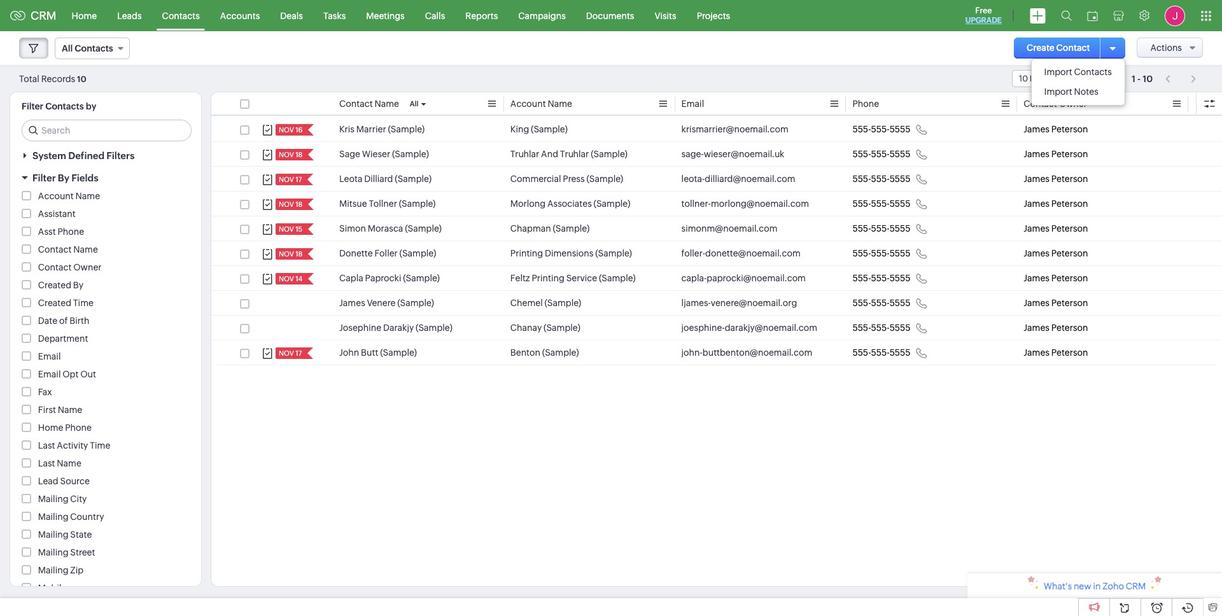 Task type: describe. For each thing, give the bounding box(es) containing it.
all for all contacts
[[62, 43, 73, 53]]

capla
[[339, 273, 363, 283]]

krismarrier@noemail.com link
[[682, 123, 789, 136]]

last name
[[38, 458, 81, 469]]

joesphine-darakjy@noemail.com link
[[682, 322, 818, 334]]

activity
[[57, 441, 88, 451]]

5555 for wieser@noemail.uk
[[890, 149, 911, 159]]

5555 for donette@noemail.com
[[890, 248, 911, 259]]

2 truhlar from the left
[[560, 149, 589, 159]]

associates
[[548, 199, 592, 209]]

tasks
[[323, 11, 346, 21]]

(sample) inside simon morasca (sample) link
[[405, 224, 442, 234]]

benton (sample)
[[511, 348, 579, 358]]

(sample) inside truhlar and truhlar (sample) link
[[591, 149, 628, 159]]

import for import contacts
[[1045, 67, 1073, 77]]

james for wieser@noemail.uk
[[1024, 149, 1050, 159]]

(sample) inside "commercial press (sample)" link
[[587, 174, 624, 184]]

buttbenton@noemail.com
[[703, 348, 813, 358]]

meetings link
[[356, 0, 415, 31]]

(sample) inside 'printing dimensions (sample)' link
[[596, 248, 632, 259]]

name down the activity
[[57, 458, 81, 469]]

555-555-5555 for dilliard@noemail.com
[[853, 174, 911, 184]]

press
[[563, 174, 585, 184]]

(sample) inside king (sample) link
[[531, 124, 568, 134]]

(sample) inside donette foller (sample) 'link'
[[400, 248, 436, 259]]

1
[[1132, 74, 1136, 84]]

tollner-
[[682, 199, 711, 209]]

truhlar and truhlar (sample) link
[[511, 148, 628, 160]]

sage-wieser@noemail.uk
[[682, 149, 785, 159]]

james for donette@noemail.com
[[1024, 248, 1050, 259]]

darakjy@noemail.com
[[725, 323, 818, 333]]

records for total
[[41, 74, 75, 84]]

butt
[[361, 348, 378, 358]]

what's new in zoho crm link
[[968, 574, 1223, 599]]

records for 10
[[1030, 74, 1062, 83]]

opt
[[63, 369, 79, 380]]

1 vertical spatial printing
[[532, 273, 565, 283]]

555-555-5555 for venere@noemail.org
[[853, 298, 911, 308]]

1 truhlar from the left
[[511, 149, 540, 159]]

foller-
[[682, 248, 706, 259]]

joesphine-darakjy@noemail.com
[[682, 323, 818, 333]]

peterson for wieser@noemail.uk
[[1052, 149, 1089, 159]]

filter contacts by
[[22, 101, 96, 111]]

All Contacts field
[[55, 38, 130, 59]]

tollner-morlong@noemail.com
[[682, 199, 809, 209]]

1 vertical spatial email
[[38, 352, 61, 362]]

nov 17 for leota dilliard (sample)
[[279, 176, 302, 183]]

10 Records Per Page field
[[1012, 70, 1114, 87]]

(sample) inside james venere (sample) link
[[397, 298, 434, 308]]

assistant
[[38, 209, 76, 219]]

555-555-5555 for darakjy@noemail.com
[[853, 323, 911, 333]]

chemel
[[511, 298, 543, 308]]

james peterson for buttbenton@noemail.com
[[1024, 348, 1089, 358]]

0 vertical spatial printing
[[511, 248, 543, 259]]

5555 for morlong@noemail.com
[[890, 199, 911, 209]]

notes
[[1075, 87, 1099, 97]]

1 james peterson from the top
[[1024, 124, 1089, 134]]

all contacts
[[62, 43, 113, 53]]

1 - 10
[[1132, 74, 1153, 84]]

contact inside create contact button
[[1057, 43, 1091, 53]]

tollner-morlong@noemail.com link
[[682, 197, 809, 210]]

meetings
[[366, 11, 405, 21]]

mailing for mailing zip
[[38, 565, 68, 576]]

simonm@noemail.com link
[[682, 222, 778, 235]]

5555 for paprocki@noemail.com
[[890, 273, 911, 283]]

city
[[70, 494, 87, 504]]

mailing state
[[38, 530, 92, 540]]

james for venere@noemail.org
[[1024, 298, 1050, 308]]

1 peterson from the top
[[1052, 124, 1089, 134]]

printing dimensions (sample)
[[511, 248, 632, 259]]

tollner
[[369, 199, 397, 209]]

contacts inside contacts link
[[162, 11, 200, 21]]

capla-paprocki@noemail.com
[[682, 273, 806, 283]]

chanay
[[511, 323, 542, 333]]

projects link
[[687, 0, 741, 31]]

john
[[339, 348, 359, 358]]

create menu image
[[1030, 8, 1046, 23]]

mailing country
[[38, 512, 104, 522]]

leota dilliard (sample)
[[339, 174, 432, 184]]

nov 18 link for donette
[[276, 248, 304, 260]]

foller
[[375, 248, 398, 259]]

zoho
[[1103, 581, 1124, 592]]

nov 17 link for john
[[276, 348, 303, 359]]

simon
[[339, 224, 366, 234]]

nov 18 link for mitsue
[[276, 199, 304, 210]]

(sample) inside chapman (sample) link
[[553, 224, 590, 234]]

filter by fields button
[[10, 167, 201, 189]]

mailing for mailing state
[[38, 530, 68, 540]]

nov for leota dilliard (sample)
[[279, 176, 294, 183]]

donette
[[339, 248, 373, 259]]

chemel (sample) link
[[511, 297, 582, 309]]

leota-dilliard@noemail.com
[[682, 174, 796, 184]]

leota dilliard (sample) link
[[339, 173, 432, 185]]

street
[[70, 548, 95, 558]]

reports link
[[455, 0, 508, 31]]

peterson for morlong@noemail.com
[[1052, 199, 1089, 209]]

last activity time
[[38, 441, 110, 451]]

peterson for dilliard@noemail.com
[[1052, 174, 1089, 184]]

(sample) inside kris marrier (sample) link
[[388, 124, 425, 134]]

morlong
[[511, 199, 546, 209]]

leota-
[[682, 174, 705, 184]]

service
[[566, 273, 597, 283]]

nov 18 for mitsue tollner (sample)
[[279, 201, 303, 208]]

chanay (sample) link
[[511, 322, 581, 334]]

nov for john butt (sample)
[[279, 350, 294, 357]]

phone for home phone
[[65, 423, 92, 433]]

campaigns
[[519, 11, 566, 21]]

leads link
[[107, 0, 152, 31]]

james peterson for venere@noemail.org
[[1024, 298, 1089, 308]]

kris marrier (sample) link
[[339, 123, 425, 136]]

import for import notes
[[1045, 87, 1073, 97]]

5555 for dilliard@noemail.com
[[890, 174, 911, 184]]

mitsue
[[339, 199, 367, 209]]

1 vertical spatial account name
[[38, 191, 100, 201]]

dimensions
[[545, 248, 594, 259]]

5 peterson from the top
[[1052, 224, 1089, 234]]

james peterson for morlong@noemail.com
[[1024, 199, 1089, 209]]

last for last activity time
[[38, 441, 55, 451]]

upgrade
[[966, 16, 1002, 25]]

0 horizontal spatial contact name
[[38, 245, 98, 255]]

documents link
[[576, 0, 645, 31]]

system defined filters button
[[10, 145, 201, 167]]

peterson for paprocki@noemail.com
[[1052, 273, 1089, 283]]

asst phone
[[38, 227, 84, 237]]

leota-dilliard@noemail.com link
[[682, 173, 796, 185]]

1 vertical spatial account
[[38, 191, 74, 201]]

5555 for venere@noemail.org
[[890, 298, 911, 308]]

simon morasca (sample) link
[[339, 222, 442, 235]]

5 555-555-5555 from the top
[[853, 224, 911, 234]]

(sample) inside 'josephine darakjy (sample)' link
[[416, 323, 453, 333]]

search element
[[1054, 0, 1080, 31]]

18 for sage
[[296, 151, 303, 159]]

birth
[[70, 316, 89, 326]]

feltz
[[511, 273, 530, 283]]

capla-paprocki@noemail.com link
[[682, 272, 806, 285]]

date
[[38, 316, 57, 326]]

james for paprocki@noemail.com
[[1024, 273, 1050, 283]]

Search text field
[[22, 120, 191, 141]]

18 for donette
[[296, 250, 303, 258]]

lead
[[38, 476, 58, 487]]

555-555-5555 for wieser@noemail.uk
[[853, 149, 911, 159]]

kris marrier (sample)
[[339, 124, 425, 134]]

wieser
[[362, 149, 390, 159]]

0 vertical spatial contact owner
[[1024, 99, 1088, 109]]

(sample) inside feltz printing service (sample) link
[[599, 273, 636, 283]]

printing dimensions (sample) link
[[511, 247, 632, 260]]

country
[[70, 512, 104, 522]]

nov 18 for sage wieser (sample)
[[279, 151, 303, 159]]

james peterson for darakjy@noemail.com
[[1024, 323, 1089, 333]]

peterson for venere@noemail.org
[[1052, 298, 1089, 308]]

nov 14
[[279, 275, 303, 283]]

import notes link
[[1032, 82, 1125, 102]]

morlong@noemail.com
[[711, 199, 809, 209]]

filter for filter by fields
[[32, 173, 56, 183]]

home for home
[[72, 11, 97, 21]]

visits link
[[645, 0, 687, 31]]

nov for capla paprocki (sample)
[[279, 275, 294, 283]]

2 vertical spatial email
[[38, 369, 61, 380]]

profile image
[[1165, 5, 1186, 26]]

mailing for mailing street
[[38, 548, 68, 558]]



Task type: vqa. For each thing, say whether or not it's contained in the screenshot.


Task type: locate. For each thing, give the bounding box(es) containing it.
0 vertical spatial account
[[511, 99, 546, 109]]

ljames-venere@noemail.org link
[[682, 297, 797, 309]]

name down 'fields'
[[75, 191, 100, 201]]

mailing down 'lead' in the left bottom of the page
[[38, 494, 68, 504]]

(sample) down chemel (sample)
[[544, 323, 581, 333]]

donette foller (sample)
[[339, 248, 436, 259]]

(sample) up and
[[531, 124, 568, 134]]

2 horizontal spatial 10
[[1143, 74, 1153, 84]]

campaigns link
[[508, 0, 576, 31]]

wieser@noemail.uk
[[704, 149, 785, 159]]

555-555-5555 for buttbenton@noemail.com
[[853, 348, 911, 358]]

1 last from the top
[[38, 441, 55, 451]]

1 horizontal spatial truhlar
[[560, 149, 589, 159]]

1 horizontal spatial all
[[410, 100, 419, 108]]

1 vertical spatial crm
[[1126, 581, 1146, 592]]

page
[[1078, 74, 1097, 83]]

6 james peterson from the top
[[1024, 248, 1089, 259]]

1 nov 17 link from the top
[[276, 174, 303, 185]]

18 up 15
[[296, 201, 303, 208]]

nov for kris marrier (sample)
[[279, 126, 294, 134]]

contact owner down import notes on the right top
[[1024, 99, 1088, 109]]

10 james peterson from the top
[[1024, 348, 1089, 358]]

contacts left by
[[45, 101, 84, 111]]

1 import from the top
[[1045, 67, 1073, 77]]

0 horizontal spatial all
[[62, 43, 73, 53]]

nov for donette foller (sample)
[[279, 250, 294, 258]]

deals link
[[270, 0, 313, 31]]

(sample) down feltz printing service (sample)
[[545, 298, 582, 308]]

(sample) right associates
[[594, 199, 631, 209]]

filter by fields
[[32, 173, 98, 183]]

actions
[[1151, 43, 1183, 53]]

(sample) inside "mitsue tollner (sample)" link
[[399, 199, 436, 209]]

6 5555 from the top
[[890, 248, 911, 259]]

1 created from the top
[[38, 280, 71, 290]]

nov 18 for donette foller (sample)
[[279, 250, 303, 258]]

10 for total records 10
[[77, 74, 86, 84]]

7 peterson from the top
[[1052, 273, 1089, 283]]

1 horizontal spatial account
[[511, 99, 546, 109]]

10 records per page
[[1019, 74, 1097, 83]]

filter down total
[[22, 101, 43, 111]]

by
[[86, 101, 96, 111]]

free
[[976, 6, 992, 15]]

3 nov from the top
[[279, 176, 294, 183]]

and
[[541, 149, 558, 159]]

(sample) inside capla paprocki (sample) link
[[403, 273, 440, 283]]

(sample) right the darakjy
[[416, 323, 453, 333]]

3 18 from the top
[[296, 250, 303, 258]]

name up kris marrier (sample)
[[375, 99, 399, 109]]

2 nov from the top
[[279, 151, 294, 159]]

state
[[70, 530, 92, 540]]

nov 18 link up nov 15 'link' on the top of page
[[276, 199, 304, 210]]

contacts inside all contacts field
[[75, 43, 113, 53]]

home down first in the bottom left of the page
[[38, 423, 63, 433]]

commercial press (sample) link
[[511, 173, 624, 185]]

0 vertical spatial owner
[[1059, 99, 1088, 109]]

0 horizontal spatial account name
[[38, 191, 100, 201]]

10 5555 from the top
[[890, 348, 911, 358]]

owner
[[1059, 99, 1088, 109], [73, 262, 102, 273]]

0 vertical spatial filter
[[22, 101, 43, 111]]

(sample) inside chanay (sample) link
[[544, 323, 581, 333]]

sage
[[339, 149, 360, 159]]

0 horizontal spatial by
[[58, 173, 69, 183]]

0 vertical spatial 17
[[296, 176, 302, 183]]

last up the last name
[[38, 441, 55, 451]]

4 mailing from the top
[[38, 548, 68, 558]]

contacts right leads link
[[162, 11, 200, 21]]

1 vertical spatial time
[[90, 441, 110, 451]]

0 vertical spatial contact name
[[339, 99, 399, 109]]

system defined filters
[[32, 150, 135, 161]]

2 5555 from the top
[[890, 149, 911, 159]]

1 vertical spatial nov 18
[[279, 201, 303, 208]]

2 last from the top
[[38, 458, 55, 469]]

name up king (sample)
[[548, 99, 572, 109]]

records inside field
[[1030, 74, 1062, 83]]

phone for asst phone
[[58, 227, 84, 237]]

last up 'lead' in the left bottom of the page
[[38, 458, 55, 469]]

truhlar left and
[[511, 149, 540, 159]]

john-buttbenton@noemail.com
[[682, 348, 813, 358]]

mailing down mailing city
[[38, 512, 68, 522]]

by left 'fields'
[[58, 173, 69, 183]]

1 vertical spatial home
[[38, 423, 63, 433]]

1 nov 17 from the top
[[279, 176, 302, 183]]

import inside import notes link
[[1045, 87, 1073, 97]]

(sample) inside the benton (sample) link
[[542, 348, 579, 358]]

0 horizontal spatial owner
[[73, 262, 102, 273]]

555-555-5555 for paprocki@noemail.com
[[853, 273, 911, 283]]

2 james peterson from the top
[[1024, 149, 1089, 159]]

email opt out
[[38, 369, 96, 380]]

1 vertical spatial contact name
[[38, 245, 98, 255]]

by inside dropdown button
[[58, 173, 69, 183]]

row group
[[211, 117, 1223, 366]]

per
[[1064, 74, 1076, 83]]

4 555-555-5555 from the top
[[853, 199, 911, 209]]

1 555-555-5555 from the top
[[853, 124, 911, 134]]

17 left john on the left bottom of page
[[296, 350, 302, 357]]

nov 18 down nov 16
[[279, 151, 303, 159]]

filter inside dropdown button
[[32, 173, 56, 183]]

by for created
[[73, 280, 83, 290]]

foller-donette@noemail.com link
[[682, 247, 801, 260]]

(sample) up "commercial press (sample)" link
[[591, 149, 628, 159]]

1 horizontal spatial 10
[[1019, 74, 1029, 83]]

contact up kris
[[339, 99, 373, 109]]

search image
[[1062, 10, 1072, 21]]

email up fax
[[38, 369, 61, 380]]

8 555-555-5555 from the top
[[853, 298, 911, 308]]

darakjy
[[383, 323, 414, 333]]

0 horizontal spatial home
[[38, 423, 63, 433]]

(sample) up the darakjy
[[397, 298, 434, 308]]

17 for john
[[296, 350, 302, 357]]

contacts for all contacts
[[75, 43, 113, 53]]

james for buttbenton@noemail.com
[[1024, 348, 1050, 358]]

mailing zip
[[38, 565, 83, 576]]

james for morlong@noemail.com
[[1024, 199, 1050, 209]]

printing up the chemel (sample) link
[[532, 273, 565, 283]]

(sample) inside leota dilliard (sample) link
[[395, 174, 432, 184]]

import contacts link
[[1032, 62, 1125, 82]]

10 up by
[[77, 74, 86, 84]]

created down the created by
[[38, 298, 71, 308]]

joesphine-
[[682, 323, 725, 333]]

james peterson for paprocki@noemail.com
[[1024, 273, 1089, 283]]

owner down import notes on the right top
[[1059, 99, 1088, 109]]

create menu element
[[1023, 0, 1054, 31]]

mailing up the mailing zip
[[38, 548, 68, 558]]

contacts link
[[152, 0, 210, 31]]

filters
[[107, 150, 135, 161]]

4 peterson from the top
[[1052, 199, 1089, 209]]

john-buttbenton@noemail.com link
[[682, 346, 813, 359]]

7 james peterson from the top
[[1024, 273, 1089, 283]]

name down 'asst phone'
[[73, 245, 98, 255]]

contacts down the 'home' link
[[75, 43, 113, 53]]

0 vertical spatial nov 18
[[279, 151, 303, 159]]

nov 18 up nov 14
[[279, 250, 303, 258]]

contact down "10 records per page"
[[1024, 99, 1058, 109]]

10 555-555-5555 from the top
[[853, 348, 911, 358]]

18
[[296, 151, 303, 159], [296, 201, 303, 208], [296, 250, 303, 258]]

peterson for darakjy@noemail.com
[[1052, 323, 1089, 333]]

donette foller (sample) link
[[339, 247, 436, 260]]

0 vertical spatial nov 17 link
[[276, 174, 303, 185]]

create contact
[[1027, 43, 1091, 53]]

(sample) right "tollner"
[[399, 199, 436, 209]]

kris
[[339, 124, 355, 134]]

0 horizontal spatial records
[[41, 74, 75, 84]]

1 vertical spatial filter
[[32, 173, 56, 183]]

nov 15
[[279, 225, 303, 233]]

nov for mitsue tollner (sample)
[[279, 201, 294, 208]]

ljames-
[[682, 298, 711, 308]]

chapman (sample) link
[[511, 222, 590, 235]]

2 18 from the top
[[296, 201, 303, 208]]

time up birth
[[73, 298, 94, 308]]

3 nov 18 from the top
[[279, 250, 303, 258]]

home for home phone
[[38, 423, 63, 433]]

1 vertical spatial all
[[410, 100, 419, 108]]

contacts for filter contacts by
[[45, 101, 84, 111]]

(sample) inside morlong associates (sample) link
[[594, 199, 631, 209]]

1 horizontal spatial records
[[1030, 74, 1062, 83]]

8 nov from the top
[[279, 350, 294, 357]]

total
[[19, 74, 39, 84]]

1 vertical spatial import
[[1045, 87, 1073, 97]]

0 vertical spatial created
[[38, 280, 71, 290]]

(sample) right foller
[[400, 248, 436, 259]]

(sample) inside john butt (sample) link
[[380, 348, 417, 358]]

1 vertical spatial nov 17 link
[[276, 348, 303, 359]]

contact up import contacts
[[1057, 43, 1091, 53]]

records up filter contacts by
[[41, 74, 75, 84]]

create
[[1027, 43, 1055, 53]]

2 vertical spatial 18
[[296, 250, 303, 258]]

email
[[682, 99, 704, 109], [38, 352, 61, 362], [38, 369, 61, 380]]

source
[[60, 476, 90, 487]]

john-
[[682, 348, 703, 358]]

mailing up mailing street
[[38, 530, 68, 540]]

mailing for mailing country
[[38, 512, 68, 522]]

home link
[[62, 0, 107, 31]]

row group containing kris marrier (sample)
[[211, 117, 1223, 366]]

printing
[[511, 248, 543, 259], [532, 273, 565, 283]]

first name
[[38, 405, 82, 415]]

owner up the created by
[[73, 262, 102, 273]]

1 5555 from the top
[[890, 124, 911, 134]]

1 horizontal spatial account name
[[511, 99, 572, 109]]

(sample) right "dilliard"
[[395, 174, 432, 184]]

3 james peterson from the top
[[1024, 174, 1089, 184]]

3 nov 18 link from the top
[[276, 248, 304, 260]]

1 vertical spatial last
[[38, 458, 55, 469]]

8 5555 from the top
[[890, 298, 911, 308]]

deals
[[280, 11, 303, 21]]

17 for leota
[[296, 176, 302, 183]]

calls
[[425, 11, 445, 21]]

last for last name
[[38, 458, 55, 469]]

contacts inside import contacts link
[[1075, 67, 1112, 77]]

1 horizontal spatial owner
[[1059, 99, 1088, 109]]

5555 for darakjy@noemail.com
[[890, 323, 911, 333]]

0 vertical spatial account name
[[511, 99, 572, 109]]

email down department
[[38, 352, 61, 362]]

3 peterson from the top
[[1052, 174, 1089, 184]]

7 5555 from the top
[[890, 273, 911, 283]]

6 555-555-5555 from the top
[[853, 248, 911, 259]]

navigation
[[1160, 69, 1204, 88]]

what's
[[1044, 581, 1072, 592]]

1 vertical spatial nov 17
[[279, 350, 302, 357]]

contact owner up the created by
[[38, 262, 102, 273]]

1 horizontal spatial contact owner
[[1024, 99, 1088, 109]]

records
[[41, 74, 75, 84], [1030, 74, 1062, 83]]

truhlar up 'press'
[[560, 149, 589, 159]]

1 18 from the top
[[296, 151, 303, 159]]

records left per at top right
[[1030, 74, 1062, 83]]

nov 18
[[279, 151, 303, 159], [279, 201, 303, 208], [279, 250, 303, 258]]

printing down chapman
[[511, 248, 543, 259]]

king (sample)
[[511, 124, 568, 134]]

accounts
[[220, 11, 260, 21]]

(sample) right wieser
[[392, 149, 429, 159]]

1 horizontal spatial by
[[73, 280, 83, 290]]

10 inside total records 10
[[77, 74, 86, 84]]

555-555-5555 for morlong@noemail.com
[[853, 199, 911, 209]]

2 nov 17 link from the top
[[276, 348, 303, 359]]

accounts link
[[210, 0, 270, 31]]

contact down 'asst phone'
[[38, 245, 72, 255]]

0 vertical spatial home
[[72, 11, 97, 21]]

555-555-5555 for donette@noemail.com
[[853, 248, 911, 259]]

filter for filter contacts by
[[22, 101, 43, 111]]

name up home phone
[[58, 405, 82, 415]]

4 5555 from the top
[[890, 199, 911, 209]]

(sample) inside sage wieser (sample) link
[[392, 149, 429, 159]]

free upgrade
[[966, 6, 1002, 25]]

0 vertical spatial by
[[58, 173, 69, 183]]

0 vertical spatial import
[[1045, 67, 1073, 77]]

by up created time
[[73, 280, 83, 290]]

(sample) right paprocki
[[403, 273, 440, 283]]

new
[[1074, 581, 1092, 592]]

peterson
[[1052, 124, 1089, 134], [1052, 149, 1089, 159], [1052, 174, 1089, 184], [1052, 199, 1089, 209], [1052, 224, 1089, 234], [1052, 248, 1089, 259], [1052, 273, 1089, 283], [1052, 298, 1089, 308], [1052, 323, 1089, 333], [1052, 348, 1089, 358]]

0 vertical spatial nov 17
[[279, 176, 302, 183]]

9 5555 from the top
[[890, 323, 911, 333]]

-
[[1138, 74, 1141, 84]]

(sample) up service
[[596, 248, 632, 259]]

fax
[[38, 387, 52, 397]]

1 nov 18 from the top
[[279, 151, 303, 159]]

home up all contacts
[[72, 11, 97, 21]]

contacts for import contacts
[[1075, 67, 1112, 77]]

all inside field
[[62, 43, 73, 53]]

0 vertical spatial nov 18 link
[[276, 149, 304, 160]]

contact name up the marrier
[[339, 99, 399, 109]]

18 down 16
[[296, 151, 303, 159]]

6 peterson from the top
[[1052, 248, 1089, 259]]

0 vertical spatial all
[[62, 43, 73, 53]]

mitsue tollner (sample) link
[[339, 197, 436, 210]]

1 vertical spatial by
[[73, 280, 83, 290]]

nov 17
[[279, 176, 302, 183], [279, 350, 302, 357]]

james venere (sample) link
[[339, 297, 434, 309]]

account name down filter by fields
[[38, 191, 100, 201]]

created for created time
[[38, 298, 71, 308]]

1 nov 18 link from the top
[[276, 149, 304, 160]]

5 mailing from the top
[[38, 565, 68, 576]]

james peterson for donette@noemail.com
[[1024, 248, 1089, 259]]

king (sample) link
[[511, 123, 568, 136]]

2 vertical spatial phone
[[65, 423, 92, 433]]

5 james peterson from the top
[[1024, 224, 1089, 234]]

1 vertical spatial owner
[[73, 262, 102, 273]]

5555 for buttbenton@noemail.com
[[890, 348, 911, 358]]

by for filter
[[58, 173, 69, 183]]

nov 17 link up nov 15 'link' on the top of page
[[276, 174, 303, 185]]

(sample) inside the chemel (sample) link
[[545, 298, 582, 308]]

account up 'king'
[[511, 99, 546, 109]]

nov 18 link down nov 16 'link'
[[276, 149, 304, 160]]

1 horizontal spatial contact name
[[339, 99, 399, 109]]

5 5555 from the top
[[890, 224, 911, 234]]

1 17 from the top
[[296, 176, 302, 183]]

all for all
[[410, 100, 419, 108]]

10 for 1 - 10
[[1143, 74, 1153, 84]]

2 vertical spatial nov 18
[[279, 250, 303, 258]]

0 vertical spatial 18
[[296, 151, 303, 159]]

email up krismarrier@noemail.com at right top
[[682, 99, 704, 109]]

all up total records 10
[[62, 43, 73, 53]]

mailing for mailing city
[[38, 494, 68, 504]]

account name up king (sample)
[[511, 99, 572, 109]]

0 horizontal spatial 10
[[77, 74, 86, 84]]

9 james peterson from the top
[[1024, 323, 1089, 333]]

(sample) right service
[[599, 273, 636, 283]]

7 555-555-5555 from the top
[[853, 273, 911, 283]]

all up kris marrier (sample)
[[410, 100, 419, 108]]

nov for simon morasca (sample)
[[279, 225, 294, 233]]

nov 17 link left john on the left bottom of page
[[276, 348, 303, 359]]

3 555-555-5555 from the top
[[853, 174, 911, 184]]

0 vertical spatial email
[[682, 99, 704, 109]]

1 horizontal spatial crm
[[1126, 581, 1146, 592]]

sage wieser (sample) link
[[339, 148, 429, 160]]

0 horizontal spatial contact owner
[[38, 262, 102, 273]]

contacts up notes
[[1075, 67, 1112, 77]]

ljames-venere@noemail.org
[[682, 298, 797, 308]]

sage wieser (sample)
[[339, 149, 429, 159]]

dilliard@noemail.com
[[705, 174, 796, 184]]

2 mailing from the top
[[38, 512, 68, 522]]

7 nov from the top
[[279, 275, 294, 283]]

1 vertical spatial phone
[[58, 227, 84, 237]]

nov 17 link for leota
[[276, 174, 303, 185]]

10 down create
[[1019, 74, 1029, 83]]

james for dilliard@noemail.com
[[1024, 174, 1050, 184]]

2 import from the top
[[1045, 87, 1073, 97]]

3 mailing from the top
[[38, 530, 68, 540]]

peterson for donette@noemail.com
[[1052, 248, 1089, 259]]

2 nov 18 link from the top
[[276, 199, 304, 210]]

filter down system
[[32, 173, 56, 183]]

1 vertical spatial contact owner
[[38, 262, 102, 273]]

nov
[[279, 126, 294, 134], [279, 151, 294, 159], [279, 176, 294, 183], [279, 201, 294, 208], [279, 225, 294, 233], [279, 250, 294, 258], [279, 275, 294, 283], [279, 350, 294, 357]]

truhlar
[[511, 149, 540, 159], [560, 149, 589, 159]]

nov 18 up nov 15
[[279, 201, 303, 208]]

krismarrier@noemail.com
[[682, 124, 789, 134]]

(sample) right morasca
[[405, 224, 442, 234]]

2 vertical spatial nov 18 link
[[276, 248, 304, 260]]

james peterson for dilliard@noemail.com
[[1024, 174, 1089, 184]]

contact up the created by
[[38, 262, 72, 273]]

contacts
[[162, 11, 200, 21], [75, 43, 113, 53], [1075, 67, 1112, 77], [45, 101, 84, 111]]

profile element
[[1158, 0, 1193, 31]]

1 horizontal spatial home
[[72, 11, 97, 21]]

3 5555 from the top
[[890, 174, 911, 184]]

mailing
[[38, 494, 68, 504], [38, 512, 68, 522], [38, 530, 68, 540], [38, 548, 68, 558], [38, 565, 68, 576]]

0 vertical spatial phone
[[853, 99, 879, 109]]

1 vertical spatial nov 18 link
[[276, 199, 304, 210]]

0 vertical spatial last
[[38, 441, 55, 451]]

nov inside "link"
[[279, 275, 294, 283]]

18 up 14
[[296, 250, 303, 258]]

(sample) up printing dimensions (sample)
[[553, 224, 590, 234]]

(sample)
[[388, 124, 425, 134], [531, 124, 568, 134], [392, 149, 429, 159], [591, 149, 628, 159], [395, 174, 432, 184], [587, 174, 624, 184], [399, 199, 436, 209], [594, 199, 631, 209], [405, 224, 442, 234], [553, 224, 590, 234], [400, 248, 436, 259], [596, 248, 632, 259], [403, 273, 440, 283], [599, 273, 636, 283], [397, 298, 434, 308], [545, 298, 582, 308], [416, 323, 453, 333], [544, 323, 581, 333], [380, 348, 417, 358], [542, 348, 579, 358]]

by
[[58, 173, 69, 183], [73, 280, 83, 290]]

account up assistant at the left of the page
[[38, 191, 74, 201]]

josephine darakjy (sample)
[[339, 323, 453, 333]]

crm right zoho
[[1126, 581, 1146, 592]]

10 inside "10 records per page" field
[[1019, 74, 1029, 83]]

fields
[[71, 173, 98, 183]]

nov 17 for john butt (sample)
[[279, 350, 302, 357]]

2 nov 18 from the top
[[279, 201, 303, 208]]

2 peterson from the top
[[1052, 149, 1089, 159]]

2 17 from the top
[[296, 350, 302, 357]]

sage-wieser@noemail.uk link
[[682, 148, 785, 160]]

17 up 15
[[296, 176, 302, 183]]

(sample) up sage wieser (sample)
[[388, 124, 425, 134]]

1 mailing from the top
[[38, 494, 68, 504]]

2 nov 17 from the top
[[279, 350, 302, 357]]

peterson for buttbenton@noemail.com
[[1052, 348, 1089, 358]]

nov 18 link up nov 14 "link"
[[276, 248, 304, 260]]

0 vertical spatial time
[[73, 298, 94, 308]]

nov 18 link for sage
[[276, 149, 304, 160]]

8 peterson from the top
[[1052, 298, 1089, 308]]

(sample) down chanay (sample)
[[542, 348, 579, 358]]

import inside import contacts link
[[1045, 67, 1073, 77]]

mailing up mobile
[[38, 565, 68, 576]]

8 james peterson from the top
[[1024, 298, 1089, 308]]

time right the activity
[[90, 441, 110, 451]]

6 nov from the top
[[279, 250, 294, 258]]

nov for sage wieser (sample)
[[279, 151, 294, 159]]

james venere (sample)
[[339, 298, 434, 308]]

sage-
[[682, 149, 704, 159]]

4 james peterson from the top
[[1024, 199, 1089, 209]]

contact name down 'asst phone'
[[38, 245, 98, 255]]

4 nov from the top
[[279, 201, 294, 208]]

2 555-555-5555 from the top
[[853, 149, 911, 159]]

(sample) right 'press'
[[587, 174, 624, 184]]

1 nov from the top
[[279, 126, 294, 134]]

1 vertical spatial created
[[38, 298, 71, 308]]

nov 17 left john on the left bottom of page
[[279, 350, 302, 357]]

18 for mitsue
[[296, 201, 303, 208]]

(sample) down the darakjy
[[380, 348, 417, 358]]

2 created from the top
[[38, 298, 71, 308]]

james peterson for wieser@noemail.uk
[[1024, 149, 1089, 159]]

5555
[[890, 124, 911, 134], [890, 149, 911, 159], [890, 174, 911, 184], [890, 199, 911, 209], [890, 224, 911, 234], [890, 248, 911, 259], [890, 273, 911, 283], [890, 298, 911, 308], [890, 323, 911, 333], [890, 348, 911, 358]]

created up created time
[[38, 280, 71, 290]]

1 vertical spatial 17
[[296, 350, 302, 357]]

0 horizontal spatial crm
[[31, 9, 56, 22]]

calendar image
[[1088, 11, 1098, 21]]

1 vertical spatial 18
[[296, 201, 303, 208]]

nov 17 up nov 15
[[279, 176, 302, 183]]

created for created by
[[38, 280, 71, 290]]

9 peterson from the top
[[1052, 323, 1089, 333]]

projects
[[697, 11, 731, 21]]

0 vertical spatial crm
[[31, 9, 56, 22]]

john butt (sample) link
[[339, 346, 417, 359]]

total records 10
[[19, 74, 86, 84]]

crm left the 'home' link
[[31, 9, 56, 22]]

10 right -
[[1143, 74, 1153, 84]]

0 horizontal spatial truhlar
[[511, 149, 540, 159]]

10 peterson from the top
[[1052, 348, 1089, 358]]

5 nov from the top
[[279, 225, 294, 233]]

17
[[296, 176, 302, 183], [296, 350, 302, 357]]

9 555-555-5555 from the top
[[853, 323, 911, 333]]

james for darakjy@noemail.com
[[1024, 323, 1050, 333]]

0 horizontal spatial account
[[38, 191, 74, 201]]



